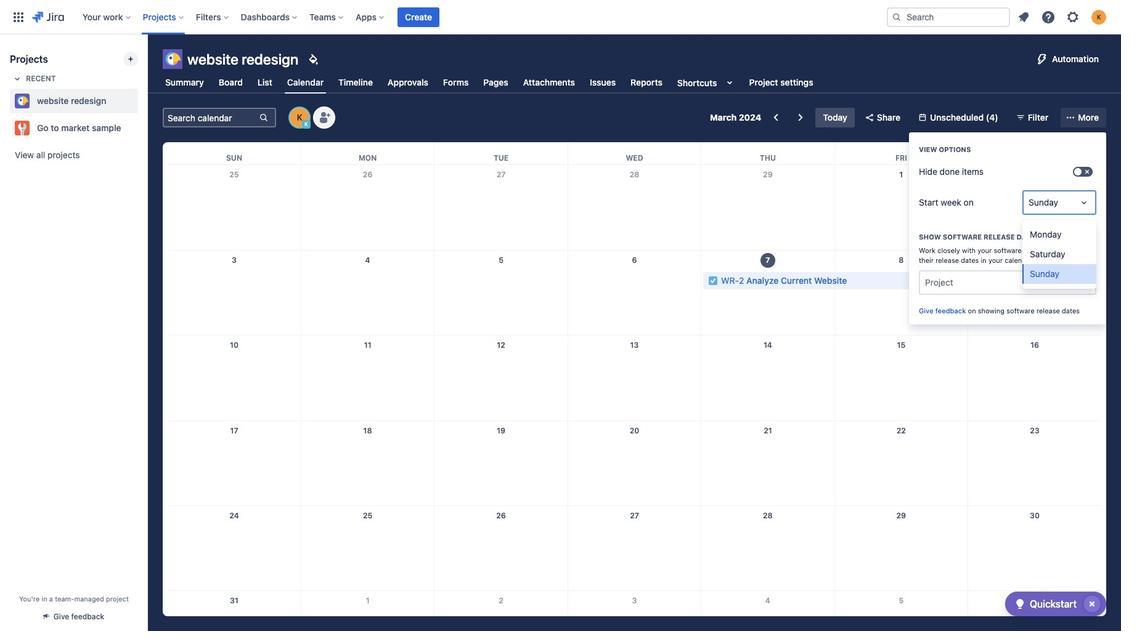 Task type: locate. For each thing, give the bounding box(es) containing it.
1 vertical spatial project
[[925, 277, 953, 288]]

6 for the leftmost 6 link
[[632, 256, 637, 265]]

project inside group
[[925, 277, 953, 288]]

your left calendar.
[[989, 256, 1003, 264]]

projects up recent
[[10, 54, 48, 65]]

redesign up list
[[242, 51, 298, 68]]

6
[[632, 256, 637, 265], [1032, 597, 1037, 606]]

create project image
[[126, 54, 136, 64]]

27 link
[[491, 165, 511, 185], [625, 507, 644, 526]]

1 vertical spatial 29 link
[[891, 507, 911, 526]]

1 vertical spatial 28
[[763, 512, 773, 521]]

1 horizontal spatial project
[[925, 277, 953, 288]]

go to market sample
[[37, 123, 121, 133]]

1 horizontal spatial 28
[[763, 512, 773, 521]]

software up calendar.
[[994, 247, 1022, 255]]

12 link
[[491, 336, 511, 356]]

next month image
[[793, 110, 808, 125]]

0 vertical spatial 4
[[365, 256, 370, 265]]

in down show software release dates
[[981, 256, 987, 264]]

0 horizontal spatial 4
[[365, 256, 370, 265]]

10
[[230, 341, 238, 350]]

2 horizontal spatial release
[[1037, 307, 1060, 315]]

1 horizontal spatial 26
[[496, 512, 506, 521]]

20
[[630, 426, 639, 436]]

0 vertical spatial 5 link
[[491, 251, 511, 270]]

view options group
[[909, 133, 1106, 325]]

dates
[[1017, 233, 1039, 241], [961, 256, 979, 264], [1062, 307, 1080, 315]]

in inside work closely with your software team by surfacing their release dates in your calendar.
[[981, 256, 987, 264]]

4 row from the top
[[168, 336, 1101, 421]]

0 vertical spatial 5
[[499, 256, 504, 265]]

tab list
[[155, 71, 823, 94]]

tue link
[[491, 142, 511, 165]]

collapse recent projects image
[[10, 71, 25, 86]]

0 horizontal spatial in
[[42, 595, 47, 603]]

list
[[258, 77, 272, 88]]

0 vertical spatial projects
[[143, 11, 176, 22]]

appswitcher icon image
[[11, 10, 26, 24]]

jira image
[[32, 10, 64, 24], [32, 10, 64, 24]]

team-
[[55, 595, 74, 603]]

give for give feedback
[[53, 613, 69, 622]]

0 horizontal spatial release
[[936, 256, 959, 264]]

release down closely
[[936, 256, 959, 264]]

20 link
[[625, 421, 644, 441]]

1 horizontal spatial 1 link
[[891, 165, 911, 185]]

unscheduled image
[[918, 113, 928, 123]]

0 horizontal spatial 28 link
[[625, 165, 644, 185]]

0 vertical spatial feedback
[[935, 307, 966, 315]]

dates up the team
[[1017, 233, 1039, 241]]

0 horizontal spatial 27
[[497, 170, 506, 179]]

on
[[964, 197, 974, 208], [968, 307, 976, 315]]

6 row from the top
[[168, 506, 1101, 592]]

29
[[763, 170, 773, 179], [896, 512, 906, 521]]

your down show software release dates
[[978, 247, 992, 255]]

0 horizontal spatial projects
[[10, 54, 48, 65]]

0 vertical spatial 25
[[229, 170, 239, 179]]

30
[[1030, 512, 1040, 521]]

pages
[[483, 77, 508, 88]]

0 horizontal spatial 2
[[499, 597, 503, 606]]

14 link
[[758, 336, 778, 356]]

show software release dates
[[919, 233, 1039, 241]]

give feedback on showing software release dates
[[919, 307, 1080, 315]]

your profile and settings image
[[1092, 10, 1106, 24]]

2 vertical spatial software
[[1007, 307, 1035, 315]]

primary element
[[7, 0, 877, 34]]

feedback for give feedback
[[71, 613, 104, 622]]

11
[[364, 341, 371, 350]]

add people image
[[317, 110, 332, 125]]

project inside tab list
[[749, 77, 778, 88]]

software for your
[[994, 247, 1022, 255]]

1 vertical spatial 25 link
[[358, 507, 378, 526]]

give feedback button left showing
[[919, 306, 966, 316]]

1 row from the top
[[168, 142, 1101, 165]]

feedback down managed
[[71, 613, 104, 622]]

1 vertical spatial 25
[[363, 512, 372, 521]]

give down their
[[919, 307, 934, 315]]

0 vertical spatial website redesign
[[187, 51, 298, 68]]

managed
[[74, 595, 104, 603]]

reports link
[[628, 71, 665, 94]]

wr-
[[721, 275, 739, 286]]

give down team-
[[53, 613, 69, 622]]

0 horizontal spatial 1
[[366, 597, 370, 606]]

1 vertical spatial 1 link
[[358, 592, 378, 612]]

options
[[939, 145, 971, 153]]

give inside view options group
[[919, 307, 934, 315]]

25
[[229, 170, 239, 179], [363, 512, 372, 521]]

1 for the topmost "1" link
[[899, 170, 903, 179]]

1 horizontal spatial dates
[[1017, 233, 1039, 241]]

project
[[749, 77, 778, 88], [925, 277, 953, 288]]

2 horizontal spatial dates
[[1062, 307, 1080, 315]]

12
[[497, 341, 505, 350]]

0 horizontal spatial 6 link
[[625, 251, 644, 270]]

0 horizontal spatial 25 link
[[224, 165, 244, 185]]

grid containing wr-2
[[168, 142, 1101, 632]]

work closely with your software team by surfacing their release dates in your calendar.
[[919, 247, 1082, 264]]

0 horizontal spatial redesign
[[71, 96, 106, 106]]

software inside work closely with your software team by surfacing their release dates in your calendar.
[[994, 247, 1022, 255]]

sunday up monday
[[1029, 197, 1058, 208]]

software right showing
[[1007, 307, 1035, 315]]

view inside "link"
[[15, 150, 34, 160]]

view inside heading
[[919, 145, 937, 153]]

1 horizontal spatial 27 link
[[625, 507, 644, 526]]

1 vertical spatial feedback
[[71, 613, 104, 622]]

1 horizontal spatial 26 link
[[491, 507, 511, 526]]

0 vertical spatial 27 link
[[491, 165, 511, 185]]

1 horizontal spatial 5 link
[[891, 592, 911, 612]]

0 vertical spatial on
[[964, 197, 974, 208]]

project
[[106, 595, 129, 603]]

1 vertical spatial 27 link
[[625, 507, 644, 526]]

feedback left showing
[[935, 307, 966, 315]]

0 horizontal spatial 28
[[630, 170, 639, 179]]

website
[[814, 275, 847, 286]]

3 link
[[224, 251, 244, 270], [625, 592, 644, 612]]

software up with
[[943, 233, 982, 241]]

0 vertical spatial 3
[[232, 256, 237, 265]]

0 vertical spatial give feedback button
[[919, 306, 966, 316]]

grid
[[168, 142, 1101, 632]]

website redesign up board
[[187, 51, 298, 68]]

5 link
[[491, 251, 511, 270], [891, 592, 911, 612]]

release up work closely with your software team by surfacing their release dates in your calendar.
[[984, 233, 1015, 241]]

banner containing your work
[[0, 0, 1121, 35]]

row
[[168, 142, 1101, 165], [168, 165, 1101, 250], [168, 250, 1101, 336], [168, 336, 1101, 421], [168, 421, 1101, 506], [168, 506, 1101, 592], [168, 592, 1101, 632]]

apps
[[356, 11, 377, 22]]

3 for 3 link to the top
[[232, 256, 237, 265]]

0 vertical spatial 2
[[739, 275, 744, 286]]

quickstart
[[1030, 599, 1077, 610]]

row containing sun
[[168, 142, 1101, 165]]

projects right work
[[143, 11, 176, 22]]

fri
[[895, 153, 907, 163]]

set project background image
[[306, 52, 321, 67]]

1 vertical spatial release
[[936, 256, 959, 264]]

website redesign up market
[[37, 96, 106, 106]]

view options heading
[[909, 145, 1106, 155]]

1 horizontal spatial give feedback button
[[919, 306, 966, 316]]

give feedback
[[53, 613, 104, 622]]

notifications image
[[1016, 10, 1031, 24]]

17 link
[[224, 421, 244, 441]]

dates down open image
[[1062, 307, 1080, 315]]

1 vertical spatial 3
[[632, 597, 637, 606]]

none text field inside project group
[[925, 278, 927, 288]]

give feedback button down you're in a team-managed project
[[36, 607, 112, 627]]

project group
[[909, 220, 1106, 304]]

0 horizontal spatial dates
[[961, 256, 979, 264]]

release up 16 at the right bottom of page
[[1037, 307, 1060, 315]]

0 horizontal spatial 26
[[363, 170, 373, 179]]

on left showing
[[968, 307, 976, 315]]

redesign
[[242, 51, 298, 68], [71, 96, 106, 106]]

hide done items
[[919, 166, 984, 177]]

row containing 17
[[168, 421, 1101, 506]]

sunday down learn
[[1030, 269, 1059, 279]]

30 link
[[1025, 507, 1045, 526]]

1
[[899, 170, 903, 179], [366, 597, 370, 606]]

23
[[1030, 426, 1040, 436]]

summary
[[165, 77, 204, 88]]

10 link
[[224, 336, 244, 356]]

0 horizontal spatial 25
[[229, 170, 239, 179]]

dates down with
[[961, 256, 979, 264]]

closely
[[938, 247, 960, 255]]

0 vertical spatial 26
[[363, 170, 373, 179]]

3 row from the top
[[168, 250, 1101, 336]]

automation image
[[1035, 52, 1050, 67]]

1 vertical spatial 1
[[366, 597, 370, 606]]

unscheduled
[[930, 112, 984, 123]]

None text field
[[925, 278, 927, 288]]

1 vertical spatial 4 link
[[758, 592, 778, 612]]

1 horizontal spatial website
[[187, 51, 238, 68]]

calendar.
[[1005, 256, 1034, 264]]

1 vertical spatial website redesign
[[37, 96, 106, 106]]

website down recent
[[37, 96, 69, 106]]

7 row from the top
[[168, 592, 1101, 632]]

0 horizontal spatial project
[[749, 77, 778, 88]]

feedback inside view options group
[[935, 307, 966, 315]]

1 horizontal spatial 25
[[363, 512, 372, 521]]

1 vertical spatial on
[[968, 307, 976, 315]]

1 vertical spatial projects
[[10, 54, 48, 65]]

6 for 6 link to the bottom
[[1032, 597, 1037, 606]]

search image
[[892, 12, 902, 22]]

5 row from the top
[[168, 421, 1101, 506]]

0 vertical spatial sunday
[[1029, 197, 1058, 208]]

2 vertical spatial release
[[1037, 307, 1060, 315]]

in left the a
[[42, 595, 47, 603]]

saturday
[[1030, 249, 1065, 259]]

board
[[219, 77, 243, 88]]

hide
[[919, 166, 937, 177]]

23 link
[[1025, 421, 1045, 441]]

view left all
[[15, 150, 34, 160]]

project for project
[[925, 277, 953, 288]]

software
[[943, 233, 982, 241], [994, 247, 1022, 255], [1007, 307, 1035, 315]]

0 horizontal spatial 6
[[632, 256, 637, 265]]

0 horizontal spatial 1 link
[[358, 592, 378, 612]]

redesign up go to market sample
[[71, 96, 106, 106]]

summary link
[[163, 71, 206, 94]]

more button
[[1061, 108, 1106, 128]]

project left settings
[[749, 77, 778, 88]]

analyze
[[746, 275, 779, 286]]

1 vertical spatial sunday
[[1030, 269, 1059, 279]]

1 horizontal spatial 1
[[899, 170, 903, 179]]

1 vertical spatial 3 link
[[625, 592, 644, 612]]

0 vertical spatial 6 link
[[625, 251, 644, 270]]

18
[[363, 426, 372, 436]]

0 horizontal spatial 29
[[763, 170, 773, 179]]

add to starred image
[[134, 94, 149, 108]]

0 horizontal spatial 3 link
[[224, 251, 244, 270]]

6 link
[[625, 251, 644, 270], [1025, 592, 1045, 612]]

1 vertical spatial redesign
[[71, 96, 106, 106]]

0 vertical spatial project
[[749, 77, 778, 88]]

17
[[230, 426, 238, 436]]

give feedback button inside view options group
[[919, 306, 966, 316]]

0 vertical spatial software
[[943, 233, 982, 241]]

teams button
[[306, 7, 348, 27]]

wr-2 analyze current website
[[721, 275, 847, 286]]

website up board
[[187, 51, 238, 68]]

1 horizontal spatial projects
[[143, 11, 176, 22]]

0 horizontal spatial 4 link
[[358, 251, 378, 270]]

1 horizontal spatial view
[[919, 145, 937, 153]]

feedback
[[935, 307, 966, 315], [71, 613, 104, 622]]

2 row from the top
[[168, 165, 1101, 250]]

0 horizontal spatial 29 link
[[758, 165, 778, 185]]

1 vertical spatial 26 link
[[491, 507, 511, 526]]

give feedback button
[[919, 306, 966, 316], [36, 607, 112, 627]]

view up hide
[[919, 145, 937, 153]]

1 horizontal spatial release
[[984, 233, 1015, 241]]

0 horizontal spatial 5 link
[[491, 251, 511, 270]]

1 horizontal spatial 3 link
[[625, 592, 644, 612]]

2024
[[739, 112, 761, 123]]

0 horizontal spatial website redesign
[[37, 96, 106, 106]]

0 horizontal spatial 5
[[499, 256, 504, 265]]

0 vertical spatial 1
[[899, 170, 903, 179]]

0 horizontal spatial website
[[37, 96, 69, 106]]

tab list containing calendar
[[155, 71, 823, 94]]

apps button
[[352, 7, 389, 27]]

0 horizontal spatial view
[[15, 150, 34, 160]]

1 vertical spatial give feedback button
[[36, 607, 112, 627]]

sunday
[[1029, 197, 1058, 208], [1030, 269, 1059, 279]]

banner
[[0, 0, 1121, 35]]

shortcuts button
[[675, 71, 739, 94]]

project down their
[[925, 277, 953, 288]]

Search calendar text field
[[164, 109, 258, 126]]

1 horizontal spatial redesign
[[242, 51, 298, 68]]

1 horizontal spatial 5
[[899, 597, 904, 606]]

on right 'week'
[[964, 197, 974, 208]]

you're
[[19, 595, 40, 603]]

26
[[363, 170, 373, 179], [496, 512, 506, 521]]

0 vertical spatial in
[[981, 256, 987, 264]]



Task type: vqa. For each thing, say whether or not it's contained in the screenshot.


Task type: describe. For each thing, give the bounding box(es) containing it.
mon link
[[356, 142, 379, 165]]

filters
[[196, 11, 221, 22]]

on for week
[[964, 197, 974, 208]]

27 for 27 link to the bottom
[[630, 512, 639, 521]]

more
[[1056, 256, 1073, 264]]

15 link
[[891, 336, 911, 356]]

9
[[1032, 256, 1037, 265]]

sample
[[92, 123, 121, 133]]

1 vertical spatial 2
[[499, 597, 503, 606]]

issues
[[590, 77, 616, 88]]

view for view options
[[919, 145, 937, 153]]

1 vertical spatial 4
[[765, 597, 770, 606]]

0 vertical spatial 29
[[763, 170, 773, 179]]

work
[[919, 247, 936, 255]]

items
[[962, 166, 984, 177]]

with
[[962, 247, 976, 255]]

on for feedback
[[968, 307, 976, 315]]

sun
[[226, 153, 242, 163]]

today
[[823, 112, 847, 123]]

market
[[61, 123, 90, 133]]

row containing 10
[[168, 336, 1101, 421]]

learn more
[[1036, 256, 1073, 264]]

help image
[[1041, 10, 1056, 24]]

learn
[[1036, 256, 1054, 264]]

8
[[899, 256, 904, 265]]

open image
[[1077, 275, 1092, 290]]

0 vertical spatial your
[[978, 247, 992, 255]]

dashboards button
[[237, 7, 302, 27]]

view all projects
[[15, 150, 80, 160]]

reports
[[631, 77, 662, 88]]

thu link
[[757, 142, 778, 165]]

go to market sample link
[[10, 116, 133, 141]]

check image
[[1013, 597, 1027, 612]]

learn more link
[[1036, 256, 1073, 264]]

show
[[919, 233, 941, 241]]

filters button
[[192, 7, 233, 27]]

19
[[497, 426, 505, 436]]

fri link
[[893, 142, 910, 165]]

filter
[[1028, 112, 1049, 123]]

projects button
[[139, 7, 188, 27]]

tue
[[494, 153, 509, 163]]

previous month image
[[769, 110, 784, 125]]

0 horizontal spatial 27 link
[[491, 165, 511, 185]]

Search field
[[887, 7, 1010, 27]]

22
[[897, 426, 906, 436]]

unscheduled (4) button
[[913, 108, 1006, 128]]

march 2024
[[710, 112, 761, 123]]

row containing 25
[[168, 165, 1101, 250]]

0 vertical spatial website
[[187, 51, 238, 68]]

by
[[1042, 247, 1050, 255]]

5 for 5 link to the bottom
[[899, 597, 904, 606]]

view for view all projects
[[15, 150, 34, 160]]

board link
[[216, 71, 245, 94]]

11 link
[[358, 336, 378, 356]]

team
[[1024, 247, 1040, 255]]

15
[[897, 341, 906, 350]]

1 horizontal spatial 4 link
[[758, 592, 778, 612]]

add to starred image
[[134, 121, 149, 136]]

sun link
[[224, 142, 245, 165]]

1 vertical spatial your
[[989, 256, 1003, 264]]

1 horizontal spatial 29
[[896, 512, 906, 521]]

8 link
[[891, 251, 911, 270]]

surfacing
[[1052, 247, 1082, 255]]

0 vertical spatial 26 link
[[358, 165, 378, 185]]

dismiss quickstart image
[[1082, 595, 1102, 614]]

1 horizontal spatial 28 link
[[758, 507, 778, 526]]

0 vertical spatial 1 link
[[891, 165, 911, 185]]

16
[[1031, 341, 1039, 350]]

software for showing
[[1007, 307, 1035, 315]]

row containing 24
[[168, 506, 1101, 592]]

projects
[[47, 150, 80, 160]]

row containing wr-2
[[168, 250, 1101, 336]]

3 for 3 link to the right
[[632, 597, 637, 606]]

16 link
[[1025, 336, 1045, 356]]

open image
[[1077, 195, 1092, 210]]

7
[[766, 256, 770, 265]]

calendar
[[287, 77, 324, 87]]

timeline link
[[336, 71, 375, 94]]

13
[[630, 341, 639, 350]]

1 vertical spatial 26
[[496, 512, 506, 521]]

1 horizontal spatial 25 link
[[358, 507, 378, 526]]

5 for the top 5 link
[[499, 256, 504, 265]]

go
[[37, 123, 48, 133]]

done
[[940, 166, 960, 177]]

you're in a team-managed project
[[19, 595, 129, 603]]

shortcuts
[[677, 77, 717, 88]]

19 link
[[491, 421, 511, 441]]

1 vertical spatial 6 link
[[1025, 592, 1045, 612]]

0 vertical spatial 29 link
[[758, 165, 778, 185]]

view all projects link
[[10, 144, 138, 166]]

0 vertical spatial 3 link
[[224, 251, 244, 270]]

project settings
[[749, 77, 813, 88]]

list link
[[255, 71, 275, 94]]

showing
[[978, 307, 1005, 315]]

more
[[1078, 112, 1099, 123]]

1 for leftmost "1" link
[[366, 597, 370, 606]]

your work button
[[79, 7, 135, 27]]

march
[[710, 112, 737, 123]]

to
[[51, 123, 59, 133]]

website redesign inside website redesign link
[[37, 96, 106, 106]]

1 horizontal spatial 2
[[739, 275, 744, 286]]

(4)
[[986, 112, 998, 123]]

approvals link
[[385, 71, 431, 94]]

dashboards
[[241, 11, 290, 22]]

0 horizontal spatial give feedback button
[[36, 607, 112, 627]]

2 link
[[491, 592, 511, 612]]

0 vertical spatial redesign
[[242, 51, 298, 68]]

13 link
[[625, 336, 644, 356]]

week
[[941, 197, 961, 208]]

27 for left 27 link
[[497, 170, 506, 179]]

project settings link
[[747, 71, 816, 94]]

project for project settings
[[749, 77, 778, 88]]

your work
[[82, 11, 123, 22]]

row containing 31
[[168, 592, 1101, 632]]

1 vertical spatial in
[[42, 595, 47, 603]]

recent
[[26, 74, 56, 83]]

0 vertical spatial release
[[984, 233, 1015, 241]]

projects inside dropdown button
[[143, 11, 176, 22]]

24
[[229, 512, 239, 521]]

sidebar navigation image
[[134, 49, 161, 74]]

21 link
[[758, 421, 778, 441]]

21
[[764, 426, 772, 436]]

1 vertical spatial 5 link
[[891, 592, 911, 612]]

0 vertical spatial 28 link
[[625, 165, 644, 185]]

1 horizontal spatial 29 link
[[891, 507, 911, 526]]

wed
[[626, 153, 643, 163]]

forms link
[[441, 71, 471, 94]]

dates inside work closely with your software team by surfacing their release dates in your calendar.
[[961, 256, 979, 264]]

22 link
[[891, 421, 911, 441]]

teams
[[309, 11, 336, 22]]

1 horizontal spatial website redesign
[[187, 51, 298, 68]]

create
[[405, 11, 432, 22]]

issues link
[[587, 71, 618, 94]]

settings image
[[1066, 10, 1080, 24]]

settings
[[780, 77, 813, 88]]

view options
[[919, 145, 971, 153]]

give for give feedback on showing software release dates
[[919, 307, 934, 315]]

a
[[49, 595, 53, 603]]

filter button
[[1011, 108, 1056, 128]]

0 vertical spatial 25 link
[[224, 165, 244, 185]]

feedback for give feedback on showing software release dates
[[935, 307, 966, 315]]

sunday inside view options group
[[1029, 197, 1058, 208]]

create button
[[398, 7, 439, 27]]

release inside work closely with your software team by surfacing their release dates in your calendar.
[[936, 256, 959, 264]]

today button
[[816, 108, 855, 128]]



